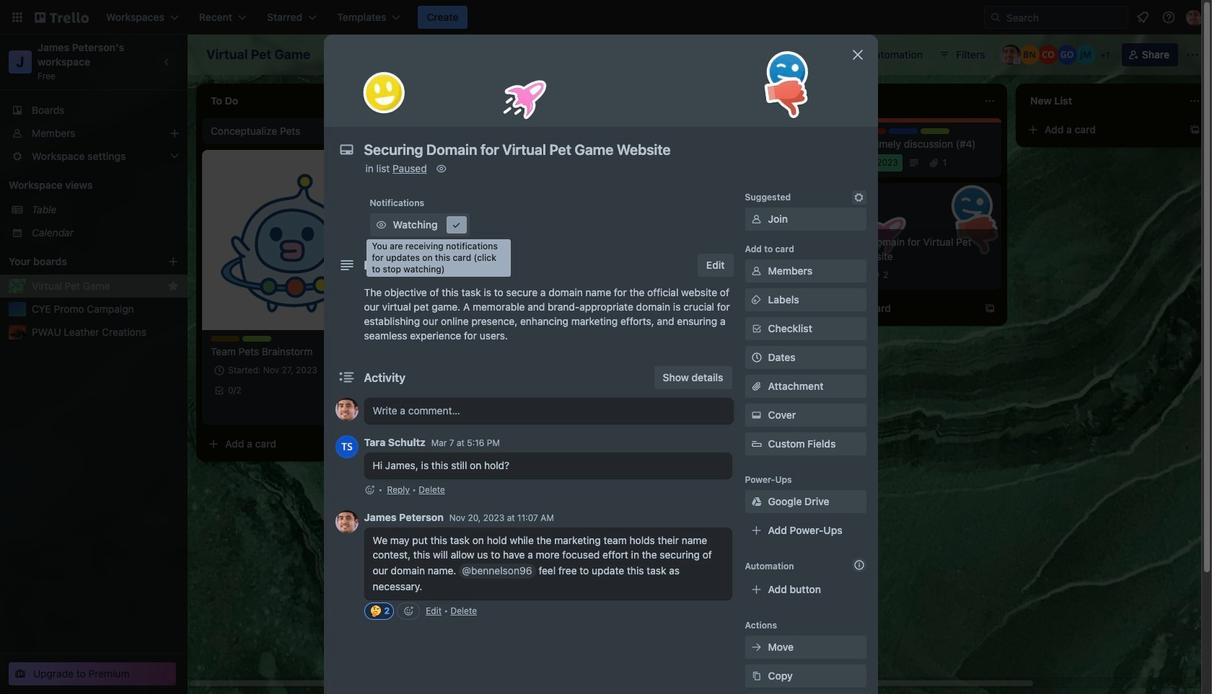 Task type: vqa. For each thing, say whether or not it's contained in the screenshot.
the left workspace
no



Task type: locate. For each thing, give the bounding box(es) containing it.
1 horizontal spatial create from template… image
[[984, 303, 996, 315]]

create from template… image
[[574, 124, 586, 136], [984, 303, 996, 315]]

workspace navigation collapse icon image
[[157, 52, 178, 72]]

create from template… image
[[1189, 124, 1201, 136], [369, 439, 381, 450]]

1 vertical spatial create from template… image
[[369, 439, 381, 450]]

None text field
[[357, 137, 833, 163]]

1 vertical spatial add reaction image
[[397, 603, 420, 621]]

sm image
[[434, 162, 449, 176], [749, 264, 764, 279], [749, 293, 764, 307], [749, 408, 764, 423]]

thumbsdown image
[[761, 72, 814, 124]]

show menu image
[[1186, 48, 1200, 62]]

christina overa (christinaovera) image
[[1038, 45, 1058, 65]]

1 horizontal spatial add reaction image
[[397, 603, 420, 621]]

rocketship image
[[497, 72, 550, 124]]

0 vertical spatial create from template… image
[[1189, 124, 1201, 136]]

sm image
[[852, 190, 866, 205], [749, 212, 764, 227], [374, 218, 389, 232], [449, 218, 464, 232], [749, 641, 764, 655], [749, 670, 764, 684]]

0 horizontal spatial add reaction image
[[364, 483, 376, 498]]

primary element
[[0, 0, 1212, 35]]

color: bold lime, title: none image
[[921, 128, 950, 134]]

star or unstar board image
[[326, 49, 338, 61]]

None checkbox
[[825, 154, 902, 172]]

add reaction image
[[364, 483, 376, 498], [397, 603, 420, 621]]

open information menu image
[[1162, 10, 1176, 25]]

james peterson (jamespeterson93) image
[[1186, 9, 1204, 26], [1001, 45, 1021, 65], [364, 403, 381, 420], [335, 511, 358, 534]]

0 notifications image
[[1134, 9, 1152, 26]]

your boards with 3 items element
[[9, 253, 146, 271]]

0 vertical spatial create from template… image
[[574, 124, 586, 136]]

smile image
[[357, 67, 410, 119]]

Board name text field
[[199, 43, 318, 66]]



Task type: describe. For each thing, give the bounding box(es) containing it.
starred icon image
[[167, 281, 179, 292]]

color: red, title: "blocker" element
[[857, 128, 886, 134]]

laugh image
[[762, 46, 813, 98]]

Write a comment text field
[[364, 398, 733, 424]]

1 vertical spatial create from template… image
[[984, 303, 996, 315]]

gary orlando (garyorlando) image
[[1057, 45, 1077, 65]]

color: bold lime, title: "team task" element
[[242, 336, 271, 342]]

0 horizontal spatial create from template… image
[[574, 124, 586, 136]]

0 vertical spatial add reaction image
[[364, 483, 376, 498]]

color: yellow, title: none image
[[211, 336, 240, 342]]

search image
[[990, 12, 1002, 23]]

jeremy miller (jeremymiller198) image
[[1076, 45, 1096, 65]]

0 horizontal spatial create from template… image
[[369, 439, 381, 450]]

tara schultz (taraschultz7) image
[[335, 436, 358, 459]]

ben nelson (bennelson96) image
[[1019, 45, 1040, 65]]

color: blue, title: "fyi" element
[[889, 128, 918, 134]]

1 horizontal spatial create from template… image
[[1189, 124, 1201, 136]]

close dialog image
[[849, 46, 866, 63]]

add board image
[[167, 256, 179, 268]]

Search field
[[984, 6, 1129, 29]]

james peterson (jamespeterson93) image
[[335, 398, 358, 421]]



